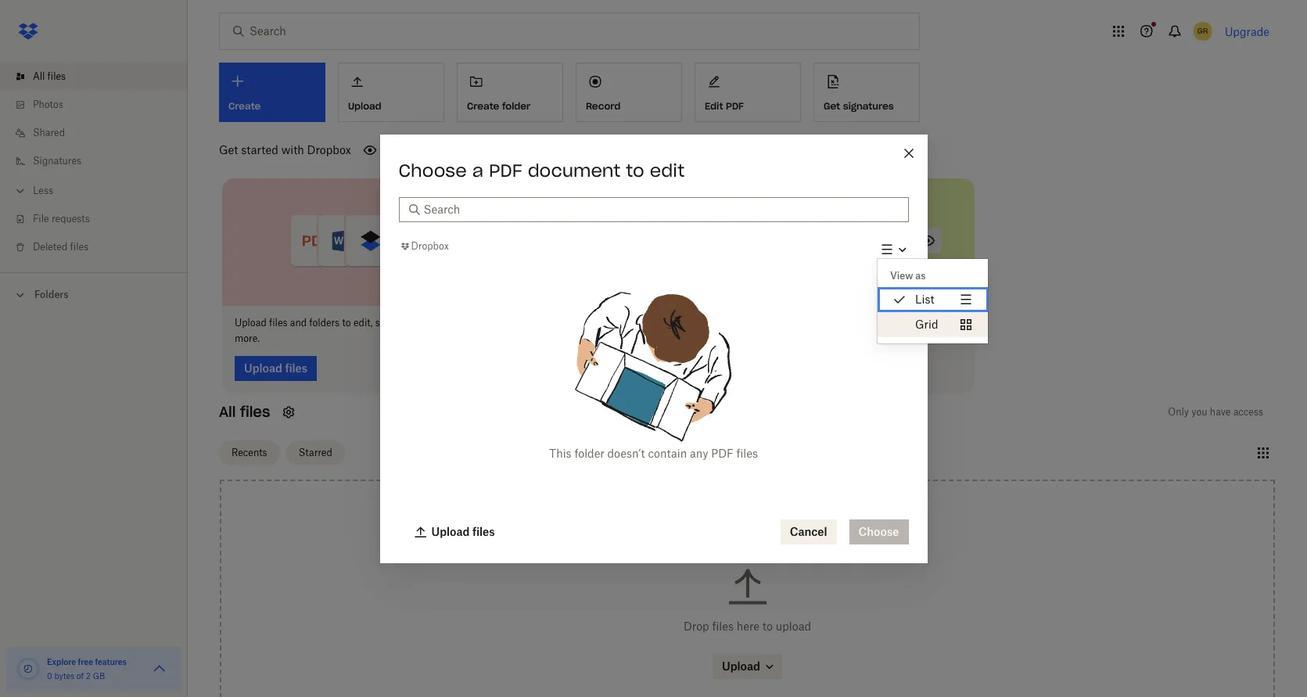Task type: describe. For each thing, give the bounding box(es) containing it.
contain
[[648, 447, 687, 460]]

less
[[33, 185, 53, 196]]

files inside install on desktop to work on files offline and stay synced.
[[621, 317, 639, 328]]

of
[[77, 671, 84, 681]]

stay
[[490, 332, 508, 344]]

edit inside share files with anyone and control edit or view access.
[[904, 317, 921, 328]]

this
[[549, 447, 572, 460]]

share,
[[375, 317, 402, 328]]

list radio item
[[878, 287, 988, 312]]

only
[[1169, 406, 1189, 417]]

features
[[95, 657, 127, 667]]

to inside upload files and folders to edit, share, sign, and more.
[[342, 317, 351, 328]]

dropbox inside choose a pdf document to edit dialog
[[411, 240, 449, 252]]

to inside dialog
[[626, 159, 645, 181]]

with for started
[[281, 143, 304, 156]]

get for get signatures
[[824, 100, 840, 112]]

bytes
[[54, 671, 74, 681]]

folders
[[34, 289, 69, 300]]

files inside list item
[[47, 70, 66, 82]]

offline
[[642, 317, 670, 328]]

less image
[[13, 183, 28, 199]]

create folder button
[[457, 63, 563, 122]]

more.
[[235, 332, 260, 344]]

a
[[472, 159, 484, 181]]

shared link
[[13, 119, 188, 147]]

upload files and folders to edit, share, sign, and more.
[[235, 317, 445, 344]]

and inside share files with anyone and control edit or view access.
[[851, 317, 868, 328]]

signatures
[[33, 155, 81, 167]]

get signatures button
[[814, 63, 920, 122]]

edit
[[705, 100, 723, 112]]

view
[[890, 270, 913, 282]]

create folder
[[467, 100, 531, 112]]

files inside share files with anyone and control edit or view access.
[[774, 317, 792, 328]]

doesn't
[[608, 447, 645, 460]]

files up recents
[[240, 403, 270, 421]]

get for get started with dropbox
[[219, 143, 238, 156]]

2
[[86, 671, 91, 681]]

file requests link
[[13, 205, 188, 233]]

starred
[[299, 447, 332, 459]]

access.
[[745, 332, 777, 344]]

view as
[[890, 270, 926, 282]]

quota usage element
[[16, 657, 41, 682]]

list
[[915, 293, 934, 306]]

folder for create
[[502, 100, 531, 112]]

signatures link
[[13, 147, 188, 175]]

grid radio item
[[878, 312, 988, 337]]

access
[[1234, 406, 1264, 417]]

photos link
[[13, 91, 188, 119]]

dropbox image
[[13, 16, 44, 47]]

upload
[[776, 620, 811, 633]]

view
[[935, 317, 956, 328]]

get signatures
[[824, 100, 894, 112]]

1 vertical spatial all files
[[219, 403, 270, 421]]

to right the "here"
[[763, 620, 773, 633]]

Search text field
[[424, 201, 899, 218]]

as
[[915, 270, 926, 282]]

have
[[1210, 406, 1231, 417]]

explore
[[47, 657, 76, 667]]

anyone
[[817, 317, 849, 328]]

synced.
[[511, 332, 544, 344]]

files right deleted
[[70, 241, 89, 253]]

sign,
[[404, 317, 425, 328]]

choose a pdf document to edit dialog
[[380, 134, 988, 563]]

1 on from the left
[[520, 317, 531, 328]]

deleted files
[[33, 241, 89, 253]]

or
[[924, 317, 933, 328]]

1 and from the left
[[290, 317, 307, 328]]

edit inside choose a pdf document to edit dialog
[[650, 159, 685, 181]]

upgrade
[[1225, 25, 1270, 38]]

document
[[528, 159, 621, 181]]

starred button
[[286, 441, 345, 466]]

get started with dropbox
[[219, 143, 351, 156]]

file
[[33, 213, 49, 225]]

recents button
[[219, 441, 280, 466]]

shared
[[33, 127, 65, 139]]

record button
[[576, 63, 682, 122]]

deleted
[[33, 241, 68, 253]]



Task type: locate. For each thing, give the bounding box(es) containing it.
get
[[824, 100, 840, 112], [219, 143, 238, 156]]

1 horizontal spatial all files
[[219, 403, 270, 421]]

folder inside choose a pdf document to edit dialog
[[575, 447, 605, 460]]

folder for this
[[575, 447, 605, 460]]

free
[[78, 657, 93, 667]]

folder right this
[[575, 447, 605, 460]]

upgrade link
[[1225, 25, 1270, 38]]

pdf right edit
[[726, 100, 744, 112]]

pdf right any on the right of page
[[712, 447, 734, 460]]

share
[[745, 317, 771, 328]]

and left control
[[851, 317, 868, 328]]

grid
[[915, 318, 938, 331]]

0 vertical spatial edit
[[650, 159, 685, 181]]

drop files here to upload
[[684, 620, 811, 633]]

only you have access
[[1169, 406, 1264, 417]]

all files list item
[[0, 63, 188, 91]]

control
[[870, 317, 902, 328]]

files inside choose a pdf document to edit dialog
[[737, 447, 758, 460]]

all inside all files link
[[33, 70, 45, 82]]

1 vertical spatial edit
[[904, 317, 921, 328]]

record
[[586, 100, 621, 112]]

edit,
[[354, 317, 373, 328]]

signatures
[[843, 100, 894, 112]]

0 horizontal spatial all
[[33, 70, 45, 82]]

with for files
[[795, 317, 814, 328]]

folders
[[309, 317, 340, 328]]

edit pdf
[[705, 100, 744, 112]]

3 and from the left
[[672, 317, 689, 328]]

this folder doesn't contain any pdf files
[[549, 447, 758, 460]]

0 horizontal spatial all files
[[33, 70, 66, 82]]

pdf inside the edit pdf button
[[726, 100, 744, 112]]

with
[[281, 143, 304, 156], [795, 317, 814, 328]]

pdf
[[726, 100, 744, 112], [489, 159, 522, 181], [712, 447, 734, 460]]

1 horizontal spatial all
[[219, 403, 236, 421]]

to
[[626, 159, 645, 181], [342, 317, 351, 328], [571, 317, 580, 328], [763, 620, 773, 633]]

0 horizontal spatial edit
[[650, 159, 685, 181]]

0 horizontal spatial on
[[520, 317, 531, 328]]

dropbox right "started"
[[307, 143, 351, 156]]

files
[[47, 70, 66, 82], [70, 241, 89, 253], [269, 317, 288, 328], [621, 317, 639, 328], [774, 317, 792, 328], [240, 403, 270, 421], [737, 447, 758, 460], [712, 620, 734, 633]]

0 vertical spatial all files
[[33, 70, 66, 82]]

1 horizontal spatial get
[[824, 100, 840, 112]]

on up synced.
[[520, 317, 531, 328]]

1 horizontal spatial edit
[[904, 317, 921, 328]]

2 and from the left
[[428, 317, 445, 328]]

0 horizontal spatial dropbox
[[307, 143, 351, 156]]

folder inside create folder 'button'
[[502, 100, 531, 112]]

choose a pdf document to edit
[[399, 159, 685, 181]]

0 horizontal spatial with
[[281, 143, 304, 156]]

all up photos
[[33, 70, 45, 82]]

edit pdf button
[[695, 63, 801, 122]]

0 vertical spatial pdf
[[726, 100, 744, 112]]

and right sign,
[[428, 317, 445, 328]]

all
[[33, 70, 45, 82], [219, 403, 236, 421]]

files inside upload files and folders to edit, share, sign, and more.
[[269, 317, 288, 328]]

to left work
[[571, 317, 580, 328]]

2 vertical spatial pdf
[[712, 447, 734, 460]]

1 vertical spatial folder
[[575, 447, 605, 460]]

gb
[[93, 671, 105, 681]]

file requests
[[33, 213, 90, 225]]

edit
[[650, 159, 685, 181], [904, 317, 921, 328]]

and
[[290, 317, 307, 328], [428, 317, 445, 328], [672, 317, 689, 328], [851, 317, 868, 328]]

1 horizontal spatial dropbox
[[411, 240, 449, 252]]

upload
[[235, 317, 267, 328]]

0 horizontal spatial folder
[[502, 100, 531, 112]]

get left "started"
[[219, 143, 238, 156]]

list containing all files
[[0, 53, 188, 272]]

1 horizontal spatial folder
[[575, 447, 605, 460]]

list
[[0, 53, 188, 272]]

0 vertical spatial dropbox
[[307, 143, 351, 156]]

files left the "here"
[[712, 620, 734, 633]]

and inside install on desktop to work on files offline and stay synced.
[[672, 317, 689, 328]]

with left anyone
[[795, 317, 814, 328]]

all files up photos
[[33, 70, 66, 82]]

0 vertical spatial all
[[33, 70, 45, 82]]

pdf right a
[[489, 159, 522, 181]]

1 vertical spatial get
[[219, 143, 238, 156]]

all files inside list item
[[33, 70, 66, 82]]

desktop
[[533, 317, 569, 328]]

files right any on the right of page
[[737, 447, 758, 460]]

2 on from the left
[[607, 317, 618, 328]]

and right offline
[[672, 317, 689, 328]]

edit left or
[[904, 317, 921, 328]]

folder
[[502, 100, 531, 112], [575, 447, 605, 460]]

dropbox
[[307, 143, 351, 156], [411, 240, 449, 252]]

folders button
[[0, 282, 188, 306]]

and left folders
[[290, 317, 307, 328]]

get left signatures
[[824, 100, 840, 112]]

share files with anyone and control edit or view access.
[[745, 317, 956, 344]]

0 vertical spatial folder
[[502, 100, 531, 112]]

files up photos
[[47, 70, 66, 82]]

on
[[520, 317, 531, 328], [607, 317, 618, 328]]

1 horizontal spatial with
[[795, 317, 814, 328]]

install
[[490, 317, 517, 328]]

files right share
[[774, 317, 792, 328]]

files right upload
[[269, 317, 288, 328]]

drop
[[684, 620, 709, 633]]

0 vertical spatial with
[[281, 143, 304, 156]]

edit up search text box
[[650, 159, 685, 181]]

folder right create
[[502, 100, 531, 112]]

choose
[[399, 159, 467, 181]]

dropbox down choose
[[411, 240, 449, 252]]

work
[[583, 317, 605, 328]]

all up recents
[[219, 403, 236, 421]]

to left edit,
[[342, 317, 351, 328]]

1 vertical spatial all
[[219, 403, 236, 421]]

recents
[[232, 447, 267, 459]]

1 vertical spatial dropbox
[[411, 240, 449, 252]]

1 vertical spatial pdf
[[489, 159, 522, 181]]

explore free features 0 bytes of 2 gb
[[47, 657, 127, 681]]

on right work
[[607, 317, 618, 328]]

4 and from the left
[[851, 317, 868, 328]]

deleted files link
[[13, 233, 188, 261]]

photos
[[33, 99, 63, 110]]

files left offline
[[621, 317, 639, 328]]

with inside share files with anyone and control edit or view access.
[[795, 317, 814, 328]]

any
[[690, 447, 709, 460]]

here
[[737, 620, 760, 633]]

requests
[[52, 213, 90, 225]]

0
[[47, 671, 52, 681]]

to inside install on desktop to work on files offline and stay synced.
[[571, 317, 580, 328]]

0 horizontal spatial get
[[219, 143, 238, 156]]

all files
[[33, 70, 66, 82], [219, 403, 270, 421]]

with right "started"
[[281, 143, 304, 156]]

all files link
[[13, 63, 188, 91]]

get inside button
[[824, 100, 840, 112]]

you
[[1192, 406, 1208, 417]]

0 vertical spatial get
[[824, 100, 840, 112]]

1 horizontal spatial on
[[607, 317, 618, 328]]

create
[[467, 100, 499, 112]]

started
[[241, 143, 278, 156]]

all files up recents
[[219, 403, 270, 421]]

to up search text box
[[626, 159, 645, 181]]

install on desktop to work on files offline and stay synced.
[[490, 317, 689, 344]]

dropbox link
[[399, 239, 449, 254]]

1 vertical spatial with
[[795, 317, 814, 328]]



Task type: vqa. For each thing, say whether or not it's contained in the screenshot.
Synced.
yes



